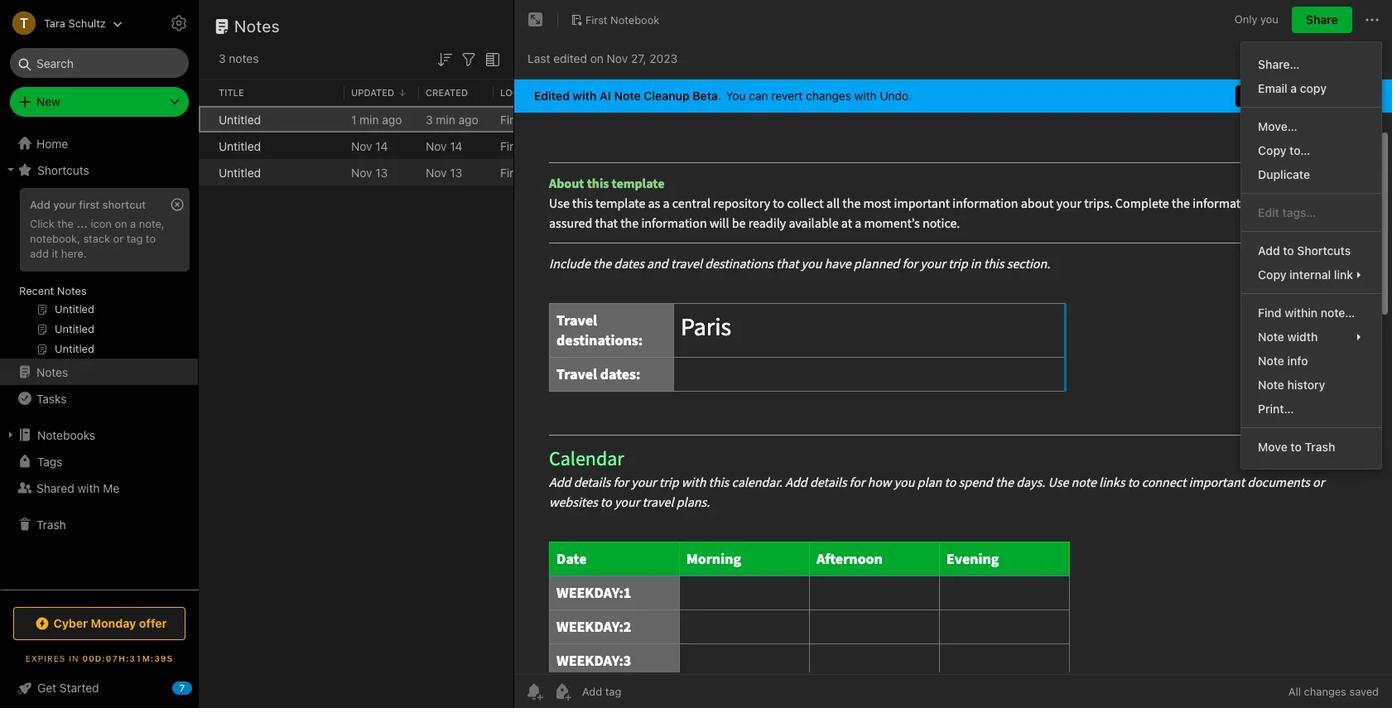Task type: vqa. For each thing, say whether or not it's contained in the screenshot.
tab
no



Task type: describe. For each thing, give the bounding box(es) containing it.
copy internal link link
[[1242, 263, 1382, 287]]

Copy internal link field
[[1242, 263, 1382, 287]]

with for me
[[77, 481, 100, 495]]

last
[[528, 51, 551, 65]]

edit tags…
[[1259, 206, 1317, 220]]

ago for 3 min ago
[[459, 112, 479, 126]]

send feedback button
[[1237, 85, 1340, 107]]

note,
[[139, 217, 165, 230]]

notebooks
[[37, 428, 95, 442]]

edited with ai note cleanup beta. you can revert changes with undo.
[[534, 89, 912, 103]]

shared with me link
[[0, 475, 198, 501]]

within
[[1285, 306, 1318, 320]]

3 for 3 notes
[[219, 51, 226, 65]]

move…
[[1259, 119, 1298, 133]]

More actions field
[[1363, 7, 1383, 33]]

cyber monday offer
[[53, 617, 167, 631]]

stack
[[83, 232, 110, 245]]

new
[[36, 94, 60, 109]]

edit tags… link
[[1242, 201, 1382, 225]]

min for 3
[[436, 112, 456, 126]]

send feedback
[[1247, 89, 1330, 103]]

1 min ago
[[351, 112, 402, 126]]

tags…
[[1283, 206, 1317, 220]]

share
[[1307, 12, 1339, 27]]

beta.
[[693, 89, 722, 103]]

copy internal link
[[1259, 268, 1354, 282]]

move
[[1259, 440, 1288, 454]]

only
[[1235, 13, 1258, 26]]

me
[[103, 481, 120, 495]]

share…
[[1259, 57, 1300, 71]]

note…
[[1321, 306, 1356, 320]]

copy for copy to…
[[1259, 143, 1287, 157]]

Note width field
[[1242, 325, 1382, 349]]

expires
[[26, 654, 66, 664]]

tree containing home
[[0, 130, 199, 589]]

note history link
[[1242, 373, 1382, 397]]

find within note… link
[[1242, 301, 1382, 325]]

offer
[[139, 617, 167, 631]]

note for note width
[[1259, 330, 1285, 344]]

tara
[[44, 16, 65, 29]]

on inside note window element
[[591, 51, 604, 65]]

edit
[[1259, 206, 1280, 220]]

tasks button
[[0, 385, 198, 412]]

0 horizontal spatial changes
[[806, 89, 852, 103]]

note for note history
[[1259, 378, 1285, 392]]

min for 1
[[360, 112, 379, 126]]

1
[[351, 112, 357, 126]]

0 horizontal spatial trash
[[36, 518, 66, 532]]

tags button
[[0, 448, 198, 475]]

notebook,
[[30, 232, 80, 245]]

note width
[[1259, 330, 1319, 344]]

to for move
[[1291, 440, 1303, 454]]

send
[[1247, 89, 1275, 103]]

notes link
[[0, 359, 198, 385]]

00d:07h:31m:39s
[[82, 654, 173, 664]]

tags
[[37, 455, 62, 469]]

monday
[[91, 617, 136, 631]]

dropdown list menu
[[1242, 52, 1382, 459]]

untitled for nov 14
[[219, 139, 261, 153]]

internal
[[1290, 268, 1332, 282]]

2 13 from the left
[[450, 165, 463, 179]]

add tag image
[[553, 682, 573, 702]]

title
[[219, 87, 244, 98]]

to for add
[[1284, 244, 1295, 258]]

ai
[[600, 89, 611, 103]]

copy to… link
[[1242, 138, 1382, 162]]

tara schultz
[[44, 16, 106, 29]]

print…
[[1259, 402, 1295, 416]]

here.
[[61, 247, 87, 260]]

...
[[77, 217, 88, 230]]

find within note…
[[1259, 306, 1356, 320]]

duplicate
[[1259, 167, 1311, 181]]

get started
[[37, 681, 99, 695]]

the
[[57, 217, 74, 230]]

settings image
[[169, 13, 189, 33]]

1 13 from the left
[[376, 165, 388, 179]]

home
[[36, 136, 68, 150]]

3 notes
[[219, 51, 259, 65]]

row group containing untitled
[[199, 106, 792, 186]]

all changes saved
[[1289, 685, 1380, 699]]

to…
[[1290, 143, 1311, 157]]

move to trash
[[1259, 440, 1336, 454]]

email
[[1259, 81, 1288, 95]]

add for add to shortcuts
[[1259, 244, 1281, 258]]

expires in 00d:07h:31m:39s
[[26, 654, 173, 664]]

shared
[[36, 481, 74, 495]]

all
[[1289, 685, 1302, 699]]

notebooks link
[[0, 422, 198, 448]]

share… link
[[1242, 52, 1382, 76]]

recent notes
[[19, 284, 87, 297]]

icon
[[91, 217, 112, 230]]

edited
[[534, 89, 570, 103]]

schultz
[[68, 16, 106, 29]]

link
[[1335, 268, 1354, 282]]

shared with me
[[36, 481, 120, 495]]

a inside icon on a note, notebook, stack or tag to add it here.
[[130, 217, 136, 230]]

undo.
[[880, 89, 912, 103]]

shortcuts inside dropdown list menu
[[1298, 244, 1352, 258]]



Task type: locate. For each thing, give the bounding box(es) containing it.
1 vertical spatial untitled
[[219, 139, 261, 153]]

note up print…
[[1259, 378, 1285, 392]]

first notebook button
[[565, 8, 666, 31]]

note window element
[[515, 0, 1393, 709]]

3 min ago
[[426, 112, 479, 126]]

1 ago from the left
[[382, 112, 402, 126]]

1 nov 13 from the left
[[351, 165, 388, 179]]

14 down the 3 min ago at the left
[[450, 139, 463, 153]]

first notebook
[[586, 13, 660, 26], [501, 112, 579, 126], [501, 139, 579, 153], [501, 165, 579, 179]]

print… link
[[1242, 397, 1382, 421]]

View options field
[[479, 48, 503, 69]]

tree
[[0, 130, 199, 589]]

only you
[[1235, 13, 1279, 26]]

1 vertical spatial shortcuts
[[1298, 244, 1352, 258]]

0 vertical spatial a
[[1291, 81, 1298, 95]]

2 ago from the left
[[459, 112, 479, 126]]

7
[[180, 683, 185, 694]]

3 for 3 min ago
[[426, 112, 433, 126]]

0 vertical spatial changes
[[806, 89, 852, 103]]

move… link
[[1242, 114, 1382, 138]]

ago down created
[[459, 112, 479, 126]]

notes inside group
[[57, 284, 87, 297]]

0 horizontal spatial 3
[[219, 51, 226, 65]]

None search field
[[22, 48, 177, 78]]

you
[[1261, 13, 1279, 26]]

note width link
[[1242, 325, 1382, 349]]

27,
[[631, 51, 647, 65]]

shortcuts down the home
[[37, 163, 89, 177]]

note right ai
[[614, 89, 641, 103]]

nov inside note window element
[[607, 51, 628, 65]]

2 nov 13 from the left
[[426, 165, 463, 179]]

copy for copy internal link
[[1259, 268, 1287, 282]]

1 horizontal spatial with
[[573, 89, 597, 103]]

click to collapse image
[[193, 678, 205, 698]]

trash link
[[0, 511, 198, 538]]

shortcut
[[102, 198, 146, 211]]

2 vertical spatial untitled
[[219, 165, 261, 179]]

13
[[376, 165, 388, 179], [450, 165, 463, 179]]

copy inside field
[[1259, 268, 1287, 282]]

with
[[573, 89, 597, 103], [855, 89, 877, 103], [77, 481, 100, 495]]

1 horizontal spatial a
[[1291, 81, 1298, 95]]

0 horizontal spatial add
[[30, 198, 50, 211]]

1 horizontal spatial shortcuts
[[1298, 244, 1352, 258]]

1 vertical spatial on
[[115, 217, 127, 230]]

add to shortcuts
[[1259, 244, 1352, 258]]

1 vertical spatial notes
[[57, 284, 87, 297]]

with for ai
[[573, 89, 597, 103]]

click
[[30, 217, 54, 230]]

1 min from the left
[[360, 112, 379, 126]]

revert
[[772, 89, 803, 103]]

cyber monday offer button
[[13, 607, 186, 641]]

cell inside 'row group'
[[199, 106, 212, 133]]

share button
[[1293, 7, 1353, 33]]

note down find
[[1259, 330, 1285, 344]]

nov 13 down the 3 min ago at the left
[[426, 165, 463, 179]]

2 untitled from the top
[[219, 139, 261, 153]]

0 horizontal spatial with
[[77, 481, 100, 495]]

to down note,
[[146, 232, 156, 245]]

group
[[0, 183, 198, 365]]

in
[[69, 654, 79, 664]]

copy left internal on the right top of page
[[1259, 268, 1287, 282]]

more actions image
[[1363, 10, 1383, 30]]

add up click
[[30, 198, 50, 211]]

2 14 from the left
[[450, 139, 463, 153]]

3 left notes
[[219, 51, 226, 65]]

can
[[749, 89, 769, 103]]

find
[[1259, 306, 1282, 320]]

row group
[[199, 106, 792, 186]]

home link
[[0, 130, 199, 157]]

add
[[30, 247, 49, 260]]

add for add your first shortcut
[[30, 198, 50, 211]]

tag
[[127, 232, 143, 245]]

ago down the 'updated'
[[382, 112, 402, 126]]

first inside "button"
[[586, 13, 608, 26]]

untitled for nov 13
[[219, 165, 261, 179]]

nov 14 down 1 min ago
[[351, 139, 388, 153]]

Note Editor text field
[[515, 113, 1393, 675]]

1 copy from the top
[[1259, 143, 1287, 157]]

group containing add your first shortcut
[[0, 183, 198, 365]]

ago
[[382, 112, 402, 126], [459, 112, 479, 126]]

add your first shortcut
[[30, 198, 146, 211]]

add filters image
[[459, 50, 479, 69]]

first notebook inside "button"
[[586, 13, 660, 26]]

copy down the move…
[[1259, 143, 1287, 157]]

history
[[1288, 378, 1326, 392]]

copy
[[1301, 81, 1328, 95]]

untitled
[[219, 112, 261, 126], [219, 139, 261, 153], [219, 165, 261, 179]]

0 vertical spatial 3
[[219, 51, 226, 65]]

13 down 1 min ago
[[376, 165, 388, 179]]

new button
[[10, 87, 189, 117]]

updated
[[351, 87, 395, 98]]

13 down the 3 min ago at the left
[[450, 165, 463, 179]]

1 horizontal spatial nov 14
[[426, 139, 463, 153]]

notes right 'recent'
[[57, 284, 87, 297]]

started
[[60, 681, 99, 695]]

changes right all
[[1305, 685, 1347, 699]]

trash inside dropdown list menu
[[1306, 440, 1336, 454]]

1 untitled from the top
[[219, 112, 261, 126]]

2 nov 14 from the left
[[426, 139, 463, 153]]

or
[[113, 232, 124, 245]]

note info
[[1259, 354, 1309, 368]]

min down created
[[436, 112, 456, 126]]

notebook inside first notebook "button"
[[611, 13, 660, 26]]

note inside 'link'
[[1259, 330, 1285, 344]]

1 vertical spatial a
[[130, 217, 136, 230]]

0 horizontal spatial nov 14
[[351, 139, 388, 153]]

3 inside 'row group'
[[426, 112, 433, 126]]

changes
[[806, 89, 852, 103], [1305, 685, 1347, 699]]

1 vertical spatial copy
[[1259, 268, 1287, 282]]

1 horizontal spatial 13
[[450, 165, 463, 179]]

add to shortcuts link
[[1242, 239, 1382, 263]]

get
[[37, 681, 56, 695]]

1 nov 14 from the left
[[351, 139, 388, 153]]

info
[[1288, 354, 1309, 368]]

1 horizontal spatial min
[[436, 112, 456, 126]]

copy to…
[[1259, 143, 1311, 157]]

2023
[[650, 51, 678, 65]]

note info link
[[1242, 349, 1382, 373]]

cell
[[199, 106, 212, 133]]

1 horizontal spatial on
[[591, 51, 604, 65]]

Add filters field
[[459, 48, 479, 69]]

expand note image
[[526, 10, 546, 30]]

add down edit
[[1259, 244, 1281, 258]]

0 horizontal spatial nov 13
[[351, 165, 388, 179]]

trash down shared
[[36, 518, 66, 532]]

notebook
[[611, 13, 660, 26], [527, 112, 579, 126], [527, 139, 579, 153], [527, 165, 579, 179]]

shortcuts
[[37, 163, 89, 177], [1298, 244, 1352, 258]]

0 vertical spatial untitled
[[219, 112, 261, 126]]

a inside dropdown list menu
[[1291, 81, 1298, 95]]

add inside group
[[30, 198, 50, 211]]

notes
[[229, 51, 259, 65]]

0 horizontal spatial a
[[130, 217, 136, 230]]

0 horizontal spatial 13
[[376, 165, 388, 179]]

to right move
[[1291, 440, 1303, 454]]

nov 14 down the 3 min ago at the left
[[426, 139, 463, 153]]

3 untitled from the top
[[219, 165, 261, 179]]

1 horizontal spatial add
[[1259, 244, 1281, 258]]

min
[[360, 112, 379, 126], [436, 112, 456, 126]]

note for note info
[[1259, 354, 1285, 368]]

on right edited
[[591, 51, 604, 65]]

1 horizontal spatial 14
[[450, 139, 463, 153]]

0 vertical spatial copy
[[1259, 143, 1287, 157]]

on up or
[[115, 217, 127, 230]]

1 vertical spatial trash
[[36, 518, 66, 532]]

0 vertical spatial shortcuts
[[37, 163, 89, 177]]

1 horizontal spatial ago
[[459, 112, 479, 126]]

add
[[30, 198, 50, 211], [1259, 244, 1281, 258]]

1 14 from the left
[[376, 139, 388, 153]]

cyber
[[53, 617, 88, 631]]

shortcuts button
[[0, 157, 198, 183]]

0 vertical spatial trash
[[1306, 440, 1336, 454]]

0 horizontal spatial min
[[360, 112, 379, 126]]

1 vertical spatial add
[[1259, 244, 1281, 258]]

2 min from the left
[[436, 112, 456, 126]]

width
[[1288, 330, 1319, 344]]

changes right revert
[[806, 89, 852, 103]]

on inside icon on a note, notebook, stack or tag to add it here.
[[115, 217, 127, 230]]

with left undo.
[[855, 89, 877, 103]]

nov 14
[[351, 139, 388, 153], [426, 139, 463, 153]]

first
[[586, 13, 608, 26], [501, 112, 524, 126], [501, 139, 524, 153], [501, 165, 524, 179]]

Account field
[[0, 7, 122, 40]]

1 horizontal spatial nov 13
[[426, 165, 463, 179]]

1 horizontal spatial trash
[[1306, 440, 1336, 454]]

location
[[501, 87, 547, 98]]

trash down "print…" link
[[1306, 440, 1336, 454]]

0 vertical spatial on
[[591, 51, 604, 65]]

1 horizontal spatial changes
[[1305, 685, 1347, 699]]

0 vertical spatial notes
[[235, 17, 280, 36]]

last edited on nov 27, 2023
[[528, 51, 678, 65]]

Search text field
[[22, 48, 177, 78]]

1 vertical spatial 3
[[426, 112, 433, 126]]

duplicate link
[[1242, 162, 1382, 186]]

Add tag field
[[581, 684, 705, 699]]

min right 1
[[360, 112, 379, 126]]

shortcuts inside button
[[37, 163, 89, 177]]

0 horizontal spatial shortcuts
[[37, 163, 89, 177]]

1 vertical spatial changes
[[1305, 685, 1347, 699]]

trash
[[1306, 440, 1336, 454], [36, 518, 66, 532]]

shortcuts up copy internal link field at the right
[[1298, 244, 1352, 258]]

Sort options field
[[435, 48, 455, 69]]

0 horizontal spatial 14
[[376, 139, 388, 153]]

2 vertical spatial notes
[[36, 365, 68, 379]]

2 copy from the top
[[1259, 268, 1287, 282]]

add a reminder image
[[525, 682, 544, 702]]

0 horizontal spatial ago
[[382, 112, 402, 126]]

click the ...
[[30, 217, 88, 230]]

ago for 1 min ago
[[382, 112, 402, 126]]

to up copy internal link
[[1284, 244, 1295, 258]]

add inside dropdown list menu
[[1259, 244, 1281, 258]]

1 horizontal spatial 3
[[426, 112, 433, 126]]

with left ai
[[573, 89, 597, 103]]

Help and Learning task checklist field
[[0, 675, 199, 702]]

14 down 1 min ago
[[376, 139, 388, 153]]

to inside icon on a note, notebook, stack or tag to add it here.
[[146, 232, 156, 245]]

note left info
[[1259, 354, 1285, 368]]

nov 13 down 1 min ago
[[351, 165, 388, 179]]

notes up tasks
[[36, 365, 68, 379]]

0 vertical spatial add
[[30, 198, 50, 211]]

0 horizontal spatial on
[[115, 217, 127, 230]]

feedback
[[1278, 89, 1330, 103]]

with left me
[[77, 481, 100, 495]]

note history
[[1259, 378, 1326, 392]]

nov
[[607, 51, 628, 65], [351, 139, 373, 153], [426, 139, 447, 153], [351, 165, 373, 179], [426, 165, 447, 179]]

3 down created
[[426, 112, 433, 126]]

expand notebooks image
[[4, 428, 17, 442]]

nov 13
[[351, 165, 388, 179], [426, 165, 463, 179]]

created
[[426, 87, 468, 98]]

notes up notes
[[235, 17, 280, 36]]

email a copy
[[1259, 81, 1328, 95]]

it
[[52, 247, 58, 260]]

note
[[614, 89, 641, 103], [1259, 330, 1285, 344], [1259, 354, 1285, 368], [1259, 378, 1285, 392]]

you
[[726, 89, 746, 103]]

2 horizontal spatial with
[[855, 89, 877, 103]]

note inside "link"
[[1259, 378, 1285, 392]]



